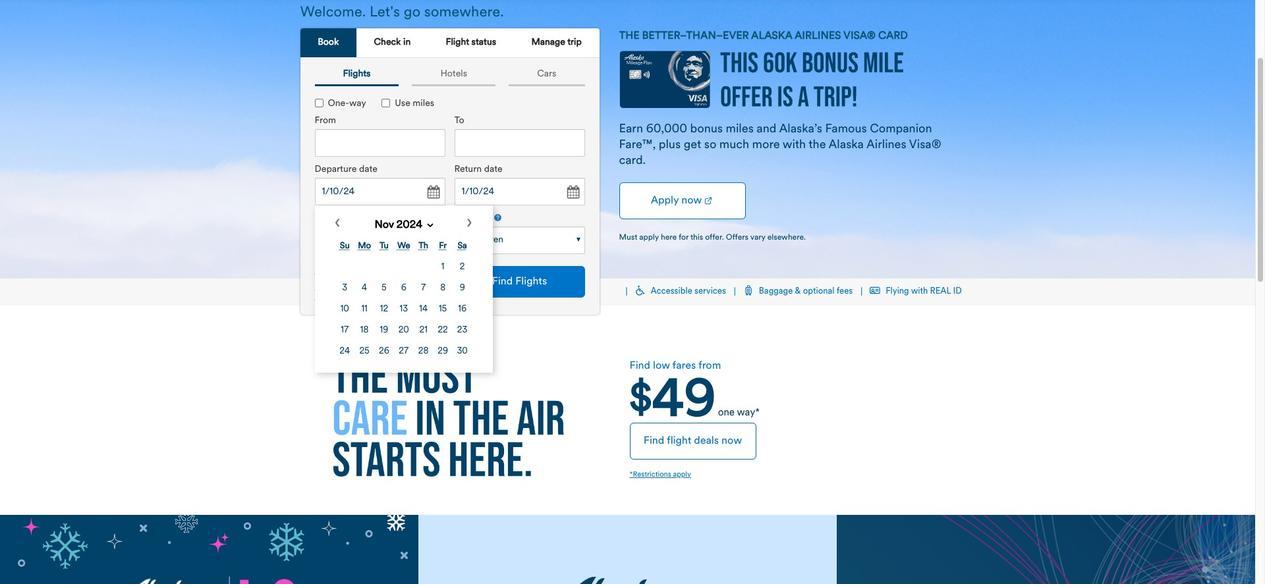 Task type: locate. For each thing, give the bounding box(es) containing it.
12 cell
[[375, 300, 393, 320]]

7
[[421, 284, 426, 293]]

all search options link
[[315, 267, 389, 276]]

30 cell
[[453, 342, 472, 362]]

3 | from the left
[[861, 288, 863, 297]]

5
[[382, 284, 387, 293]]

row containing 1
[[336, 258, 472, 278]]

tab list down 'flight'
[[308, 65, 592, 87]]

alaska airlines logo with lyft logo image
[[120, 533, 298, 585]]

departure date
[[315, 165, 378, 175]]

fare
[[363, 292, 380, 302]]

4
[[362, 284, 367, 293]]

link to external site. image
[[703, 196, 714, 207]]

21 cell
[[415, 321, 433, 341]]

19
[[380, 327, 388, 335]]

4 cell
[[355, 279, 374, 299]]

use right way
[[395, 99, 410, 109]]

options
[[358, 267, 389, 276]]

code
[[382, 292, 403, 302]]

1 vertical spatial miles
[[726, 123, 754, 136]]

0 horizontal spatial open datepicker image
[[423, 183, 442, 202]]

1 horizontal spatial open datepicker image
[[563, 183, 582, 202]]

book
[[318, 38, 339, 47]]

or
[[371, 282, 379, 292]]

3 row from the top
[[336, 300, 472, 320]]

tab list up hotels
[[300, 28, 599, 58]]

1 vertical spatial tab list
[[308, 65, 592, 87]]

miles down hotels link
[[413, 99, 434, 109]]

19 cell
[[375, 321, 393, 341]]

alaska's
[[779, 123, 823, 136]]

visa®
[[844, 31, 876, 42]]

way
[[349, 99, 366, 109]]

row containing 3
[[336, 279, 472, 299]]

form
[[305, 83, 590, 373]]

date for return date
[[484, 165, 503, 175]]

0 horizontal spatial miles
[[413, 99, 434, 109]]

use down all
[[315, 282, 330, 292]]

30
[[457, 348, 468, 356]]

27
[[399, 348, 409, 356]]

miles up 'much'
[[726, 123, 754, 136]]

cars
[[537, 69, 557, 79]]

return
[[454, 165, 482, 175]]

23 cell
[[453, 321, 472, 341]]

11
[[361, 305, 368, 314]]

1 horizontal spatial miles
[[726, 123, 754, 136]]

1 horizontal spatial use
[[395, 99, 410, 109]]

vary
[[751, 234, 766, 242]]

open datepicker image
[[423, 183, 442, 202], [563, 183, 582, 202]]

tab list containing flights
[[308, 65, 592, 87]]

2 horizontal spatial |
[[861, 288, 863, 297]]

alaska airlines credit card. image
[[619, 51, 710, 116]]

24 cell
[[336, 342, 354, 362]]

more
[[752, 139, 780, 152]]

one-way
[[328, 99, 366, 109]]

8 cell
[[434, 279, 452, 299]]

0 vertical spatial tab list
[[300, 28, 599, 58]]

3 cell
[[336, 279, 354, 299]]

to
[[454, 116, 464, 126]]

go
[[404, 5, 421, 20]]

use
[[395, 99, 410, 109], [315, 282, 330, 292]]

miles inside earn 60,000 bonus miles and alaska's famous companion fare™, plus get so much more with the alaska airlines visa® card.
[[726, 123, 754, 136]]

3
[[342, 284, 347, 293]]

form containing ‹
[[305, 83, 590, 373]]

we
[[397, 242, 410, 251]]

4 row from the top
[[336, 321, 472, 341]]

tab list
[[300, 28, 599, 58], [308, 65, 592, 87]]

alaska
[[829, 139, 864, 152]]

row containing 24
[[336, 342, 472, 362]]

alaska mileage plan logo image
[[547, 578, 709, 585]]

date up departure date text box
[[359, 165, 378, 175]]

better–than–ever
[[642, 31, 749, 42]]

15
[[439, 305, 447, 314]]

28
[[418, 348, 429, 356]]

from
[[699, 361, 721, 372]]

23
[[457, 327, 468, 335]]

flights link
[[315, 65, 399, 87]]

8
[[440, 284, 446, 293]]

22
[[438, 327, 448, 335]]

use miles
[[395, 99, 434, 109]]

row
[[336, 258, 472, 278], [336, 279, 472, 299], [336, 300, 472, 320], [336, 321, 472, 341], [336, 342, 472, 362]]

low
[[653, 361, 670, 372]]

1 cell
[[434, 258, 452, 278]]

visa®
[[909, 139, 942, 152]]

1 vertical spatial use
[[315, 282, 330, 292]]

7 cell
[[415, 279, 433, 299]]

plus
[[659, 139, 681, 152]]

49 one way*
[[652, 377, 760, 429]]

1 date from the left
[[359, 165, 378, 175]]

1 horizontal spatial date
[[484, 165, 503, 175]]

2 open datepicker image from the left
[[563, 183, 582, 202]]

companion
[[870, 123, 932, 136]]

Departure date text field
[[315, 178, 445, 206]]

21
[[419, 327, 428, 335]]

10
[[341, 305, 349, 314]]

way*
[[737, 409, 760, 419]]

famous
[[826, 123, 867, 136]]

17
[[341, 327, 349, 335]]

grid
[[334, 236, 473, 363]]

date right return
[[484, 165, 503, 175]]

1 horizontal spatial |
[[734, 288, 736, 297]]

find low fares from
[[630, 361, 721, 372]]

0 horizontal spatial use
[[315, 282, 330, 292]]

use inside all search options use discount or companion fare code
[[315, 282, 330, 292]]

11 cell
[[355, 300, 374, 320]]

from
[[315, 116, 336, 126]]

0 horizontal spatial |
[[626, 288, 628, 297]]

None checkbox
[[315, 99, 323, 108]]

9 cell
[[453, 279, 472, 299]]

1 row from the top
[[336, 258, 472, 278]]

‹
[[334, 214, 341, 234]]

17 cell
[[336, 321, 354, 341]]

6
[[401, 284, 407, 293]]

2 date from the left
[[484, 165, 503, 175]]

2 row from the top
[[336, 279, 472, 299]]

one
[[718, 409, 735, 419]]

so
[[704, 139, 717, 152]]

adults
[[315, 214, 341, 224]]

5 row from the top
[[336, 342, 472, 362]]

‹ button
[[334, 214, 341, 236]]

hotels link
[[412, 65, 496, 87]]

status
[[472, 38, 496, 47]]

one-
[[328, 99, 349, 109]]

5 cell
[[375, 279, 393, 299]]

all
[[315, 267, 326, 276]]

20 cell
[[395, 321, 413, 341]]

22 cell
[[434, 321, 452, 341]]

mo
[[358, 242, 371, 251]]

offer.
[[705, 234, 724, 242]]

this 60k bonus mile offer is a trip. image
[[720, 52, 903, 107]]

alaska
[[751, 31, 793, 42]]

none checkbox inside form
[[382, 99, 390, 108]]

sa
[[458, 242, 467, 251]]

None checkbox
[[382, 99, 390, 108]]

10 cell
[[336, 300, 354, 320]]

0 horizontal spatial date
[[359, 165, 378, 175]]

fare™,
[[619, 139, 656, 152]]

check
[[374, 38, 401, 47]]

and
[[757, 123, 777, 136]]

children element
[[454, 227, 585, 255]]



Task type: describe. For each thing, give the bounding box(es) containing it.
2
[[460, 263, 465, 272]]

49
[[652, 377, 716, 429]]

To text field
[[454, 129, 585, 157]]

fares
[[673, 361, 696, 372]]

manage trip
[[531, 38, 582, 47]]

flight
[[446, 38, 469, 47]]

this 60k bonus mile offer is a trip. element
[[0, 0, 1256, 279]]

check in
[[374, 38, 411, 47]]

manage
[[531, 38, 565, 47]]

26 cell
[[375, 342, 393, 362]]

book link
[[300, 28, 357, 57]]

search
[[328, 267, 356, 276]]

0 vertical spatial use
[[395, 99, 410, 109]]

must apply here for this offer. offers vary elsewhere.
[[619, 234, 806, 242]]

welcome. let's go somewhere.
[[300, 5, 504, 20]]

16 cell
[[453, 300, 472, 320]]

su
[[340, 242, 350, 251]]

2 cell
[[453, 258, 472, 278]]

2 | from the left
[[734, 288, 736, 297]]

1 open datepicker image from the left
[[423, 183, 442, 202]]

the
[[619, 31, 640, 42]]

here
[[661, 234, 677, 242]]

From text field
[[315, 129, 445, 157]]

somewhere.
[[424, 5, 504, 20]]

hotels
[[441, 69, 467, 79]]

return date
[[454, 165, 503, 175]]

trip
[[568, 38, 582, 47]]

16
[[458, 305, 467, 314]]

0 vertical spatial miles
[[413, 99, 434, 109]]

all search options use discount or companion fare code
[[315, 267, 403, 302]]

find
[[630, 361, 651, 372]]

flight status link
[[428, 28, 514, 58]]

this
[[691, 234, 703, 242]]

Return date text field
[[454, 178, 585, 206]]

companion
[[315, 292, 361, 302]]

1 | from the left
[[626, 288, 628, 297]]

earn
[[619, 123, 643, 136]]

departure
[[315, 165, 357, 175]]

6 cell
[[395, 279, 413, 299]]

the better–than–ever alaska airlines visa® card
[[619, 31, 908, 42]]

grid containing su
[[334, 236, 473, 363]]

children
[[454, 214, 492, 224]]

let's
[[370, 5, 400, 20]]

manage trip link
[[514, 28, 599, 58]]

12
[[380, 305, 388, 314]]

cars link
[[509, 65, 585, 87]]

for
[[679, 234, 689, 242]]

9
[[460, 284, 465, 293]]

bonus
[[690, 123, 723, 136]]

airlines
[[867, 139, 907, 152]]

card
[[879, 31, 908, 42]]

children
[[470, 236, 504, 245]]

offers
[[726, 234, 749, 242]]

must
[[619, 234, 638, 242]]

24
[[340, 348, 350, 356]]

flight status
[[446, 38, 496, 47]]

29
[[438, 348, 448, 356]]

row containing 17
[[336, 321, 472, 341]]

14
[[419, 305, 428, 314]]

get
[[684, 139, 701, 152]]

earn 60,000 bonus miles and alaska's famous companion fare™, plus get so much more with the alaska airlines visa® card.
[[619, 123, 942, 168]]

elsewhere.
[[768, 234, 806, 242]]

with
[[783, 139, 806, 152]]

0 children
[[462, 236, 504, 245]]

discount
[[333, 282, 368, 292]]

1
[[441, 263, 444, 272]]

apply
[[640, 234, 659, 242]]

tab list containing book
[[300, 28, 599, 58]]

›
[[466, 214, 473, 234]]

18 cell
[[355, 321, 374, 341]]

flights
[[343, 69, 371, 79]]

date for departure date
[[359, 165, 378, 175]]

15 cell
[[434, 300, 452, 320]]

the most care in the air starts here. element
[[300, 359, 597, 477]]

tu
[[380, 242, 389, 251]]

0
[[462, 236, 468, 245]]

13
[[400, 305, 408, 314]]

› button
[[466, 214, 473, 236]]

welcome.
[[300, 5, 366, 20]]

the
[[809, 139, 826, 152]]

much
[[720, 139, 749, 152]]

26
[[379, 348, 389, 356]]

25 cell
[[355, 342, 374, 362]]

13 cell
[[395, 300, 413, 320]]

card.
[[619, 155, 646, 168]]

14 cell
[[415, 300, 433, 320]]

in
[[403, 38, 411, 47]]

29 cell
[[434, 342, 452, 362]]

row containing 10
[[336, 300, 472, 320]]

check in link
[[357, 28, 428, 58]]

27 cell
[[395, 342, 413, 362]]

28 cell
[[415, 342, 433, 362]]



Task type: vqa. For each thing, say whether or not it's contained in the screenshot.


